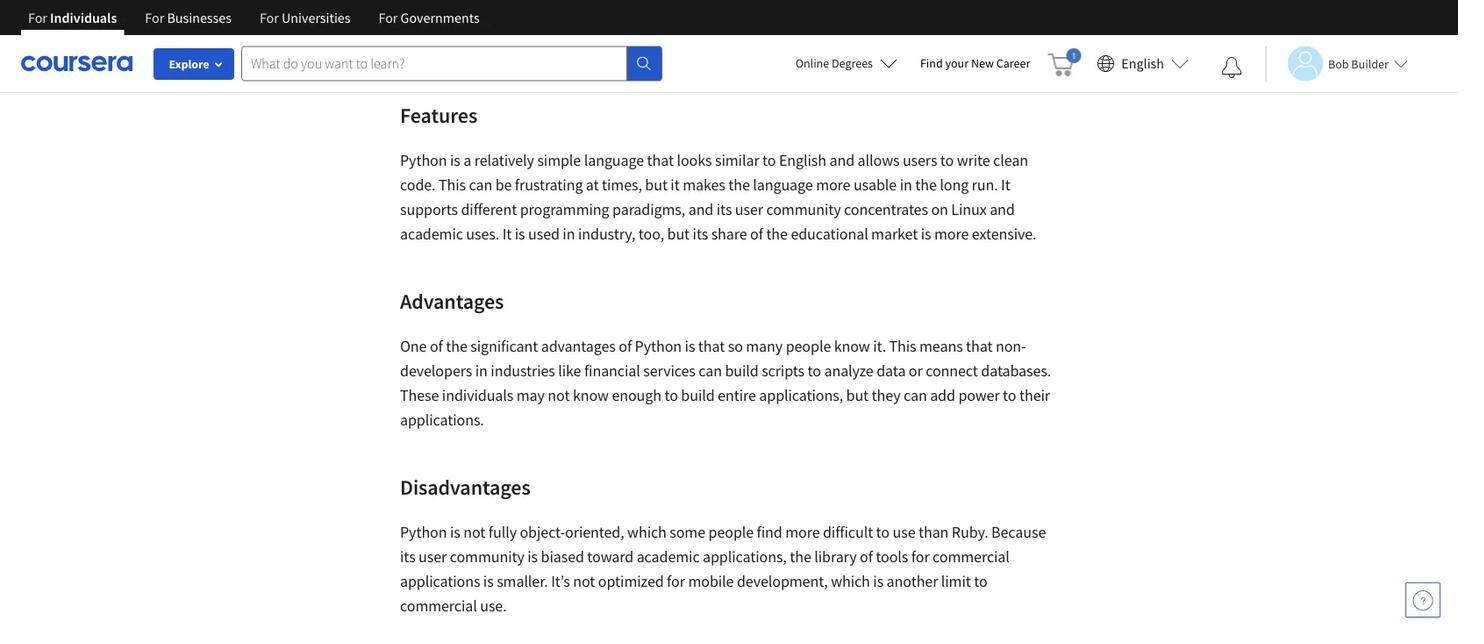 Task type: describe. For each thing, give the bounding box(es) containing it.
to down services
[[665, 386, 678, 405]]

long
[[940, 175, 969, 195]]

development,
[[737, 572, 828, 591]]

the inside one of the significant advantages of python is that so many people know it. this means that non- developers in industries like financial services can build scripts to analyze data or connect databases. these individuals may not know enough to build entire applications, but they can add power to their applications.
[[446, 336, 467, 356]]

beginner's
[[659, 38, 727, 58]]

individuals
[[442, 386, 513, 405]]

to up long
[[940, 150, 954, 170]]

biased
[[541, 547, 584, 567]]

the down similar
[[728, 175, 750, 195]]

is down disadvantages
[[450, 522, 460, 542]]

concentrates
[[844, 200, 928, 219]]

What do you want to learn? text field
[[241, 46, 627, 81]]

your
[[945, 55, 969, 71]]

explore button
[[154, 48, 234, 80]]

code.
[[400, 175, 436, 195]]

than
[[918, 522, 949, 542]]

to right scripts
[[808, 361, 821, 381]]

users
[[903, 150, 937, 170]]

but inside one of the significant advantages of python is that so many people know it. this means that non- developers in industries like financial services can build scripts to analyze data or connect databases. these individuals may not know enough to build entire applications, but they can add power to their applications.
[[846, 386, 869, 405]]

like
[[558, 361, 581, 381]]

tools
[[876, 547, 908, 567]]

times,
[[602, 175, 642, 195]]

is
[[516, 38, 527, 58]]

is down on
[[921, 224, 931, 244]]

toward
[[587, 547, 634, 567]]

may
[[516, 386, 545, 405]]

people inside one of the significant advantages of python is that so many people know it. this means that non- developers in industries like financial services can build scripts to analyze data or connect databases. these individuals may not know enough to build entire applications, but they can add power to their applications.
[[786, 336, 831, 356]]

enough
[[612, 386, 661, 405]]

be
[[495, 175, 512, 195]]

use.
[[480, 596, 507, 616]]

data
[[877, 361, 906, 381]]

community inside python is a relatively simple language that looks similar to english and allows users to write clean code. this can be frustrating at times, but it makes the language more usable in the long run. it supports different programming paradigms, and its user community concentrates on linux and academic uses. it is used in industry, too, but its share of the educational market is more extensive.
[[766, 200, 841, 219]]

0 vertical spatial more
[[816, 175, 850, 195]]

the inside python is not fully object-oriented, which some people find more difficult to use than ruby. because its user community is biased toward academic applications, the library of tools for commercial applications is smaller. it's not optimized for mobile development, which is another limit to commercial use.
[[790, 547, 811, 567]]

1 horizontal spatial which
[[831, 572, 870, 591]]

many
[[746, 336, 783, 356]]

of right one
[[430, 336, 443, 356]]

to right similar
[[762, 150, 776, 170]]

bob
[[1328, 56, 1349, 71]]

more inside python is not fully object-oriented, which some people find more difficult to use than ruby. because its user community is biased toward academic applications, the library of tools for commercial applications is smaller. it's not optimized for mobile development, which is another limit to commercial use.
[[785, 522, 820, 542]]

degrees
[[832, 55, 873, 71]]

they
[[872, 386, 901, 405]]

0 vertical spatial commercial
[[933, 547, 1010, 567]]

one
[[400, 336, 427, 356]]

developers
[[400, 361, 472, 381]]

add
[[930, 386, 955, 405]]

databases.
[[981, 361, 1051, 381]]

because
[[991, 522, 1046, 542]]

1 horizontal spatial that
[[698, 336, 725, 356]]

builder
[[1351, 56, 1389, 71]]

run.
[[972, 175, 998, 195]]

looks
[[677, 150, 712, 170]]

not inside one of the significant advantages of python is that so many people know it. this means that non- developers in industries like financial services can build scripts to analyze data or connect databases. these individuals may not know enough to build entire applications, but they can add power to their applications.
[[548, 386, 570, 405]]

applications
[[400, 572, 480, 591]]

usable
[[853, 175, 897, 195]]

at
[[586, 175, 599, 195]]

significant
[[470, 336, 538, 356]]

these
[[400, 386, 439, 405]]

the down users
[[915, 175, 937, 195]]

is up use.
[[483, 572, 494, 591]]

english button
[[1090, 35, 1196, 92]]

ruby.
[[952, 522, 988, 542]]

this inside one of the significant advantages of python is that so many people know it. this means that non- developers in industries like financial services can build scripts to analyze data or connect databases. these individuals may not know enough to build entire applications, but they can add power to their applications.
[[889, 336, 916, 356]]

python inside python is not fully object-oriented, which some people find more difficult to use than ruby. because its user community is biased toward academic applications, the library of tools for commercial applications is smaller. it's not optimized for mobile development, which is another limit to commercial use.
[[400, 522, 447, 542]]

0 vertical spatial which
[[627, 522, 667, 542]]

market
[[871, 224, 918, 244]]

clean
[[993, 150, 1028, 170]]

linux
[[951, 200, 987, 219]]

2 horizontal spatial and
[[990, 200, 1015, 219]]

to left their
[[1003, 386, 1016, 405]]

used
[[580, 38, 613, 58]]

1 vertical spatial but
[[667, 224, 690, 244]]

help center image
[[1412, 590, 1433, 611]]

for?
[[616, 38, 644, 58]]

can inside python is a relatively simple language that looks similar to english and allows users to write clean code. this can be frustrating at times, but it makes the language more usable in the long run. it supports different programming paradigms, and its user community concentrates on linux and academic uses. it is used in industry, too, but its share of the educational market is more extensive.
[[469, 175, 492, 195]]

non-
[[996, 336, 1026, 356]]

limit
[[941, 572, 971, 591]]

so
[[728, 336, 743, 356]]

applications.
[[400, 410, 484, 430]]

governments
[[401, 9, 480, 26]]

online
[[795, 55, 829, 71]]

online degrees button
[[781, 44, 911, 82]]

user inside python is not fully object-oriented, which some people find more difficult to use than ruby. because its user community is biased toward academic applications, the library of tools for commercial applications is smaller. it's not optimized for mobile development, which is another limit to commercial use.
[[419, 547, 447, 567]]

2 vertical spatial can
[[904, 386, 927, 405]]

analyze
[[824, 361, 873, 381]]

show notifications image
[[1221, 57, 1242, 78]]

smaller.
[[497, 572, 548, 591]]

of inside python is not fully object-oriented, which some people find more difficult to use than ruby. because its user community is biased toward academic applications, the library of tools for commercial applications is smaller. it's not optimized for mobile development, which is another limit to commercial use.
[[860, 547, 873, 567]]

user inside python is a relatively simple language that looks similar to english and allows users to write clean code. this can be frustrating at times, but it makes the language more usable in the long run. it supports different programming paradigms, and its user community concentrates on linux and academic uses. it is used in industry, too, but its share of the educational market is more extensive.
[[735, 200, 763, 219]]

object-
[[520, 522, 565, 542]]

read
[[400, 38, 434, 58]]

0 vertical spatial build
[[725, 361, 759, 381]]

is left a
[[450, 150, 460, 170]]

python right the is
[[530, 38, 577, 58]]

it's
[[551, 572, 570, 591]]

what
[[480, 38, 513, 58]]

academic inside python is a relatively simple language that looks similar to english and allows users to write clean code. this can be frustrating at times, but it makes the language more usable in the long run. it supports different programming paradigms, and its user community concentrates on linux and academic uses. it is used in industry, too, but its share of the educational market is more extensive.
[[400, 224, 463, 244]]

for governments
[[379, 9, 480, 26]]

explore
[[169, 56, 209, 72]]

1 vertical spatial it
[[502, 224, 512, 244]]

1 vertical spatial its
[[693, 224, 708, 244]]

difficult
[[823, 522, 873, 542]]

python inside one of the significant advantages of python is that so many people know it. this means that non- developers in industries like financial services can build scripts to analyze data or connect databases. these individuals may not know enough to build entire applications, but they can add power to their applications.
[[635, 336, 682, 356]]

1 vertical spatial in
[[563, 224, 575, 244]]

0 vertical spatial know
[[834, 336, 870, 356]]

advantages
[[541, 336, 616, 356]]

for for businesses
[[145, 9, 164, 26]]

library
[[814, 547, 857, 567]]

makes
[[683, 175, 725, 195]]

some
[[670, 522, 705, 542]]

0 horizontal spatial know
[[573, 386, 609, 405]]

fully
[[488, 522, 517, 542]]

use
[[893, 522, 915, 542]]



Task type: locate. For each thing, give the bounding box(es) containing it.
1 horizontal spatial not
[[548, 386, 570, 405]]

0 horizontal spatial community
[[450, 547, 524, 567]]

2 vertical spatial in
[[475, 361, 488, 381]]

build down services
[[681, 386, 715, 405]]

user up share in the top of the page
[[735, 200, 763, 219]]

build up the entire
[[725, 361, 759, 381]]

4 for from the left
[[379, 9, 398, 26]]

what is python used for? a beginner's guide link
[[480, 38, 769, 58]]

0 horizontal spatial not
[[463, 522, 485, 542]]

online degrees
[[795, 55, 873, 71]]

is inside one of the significant advantages of python is that so many people know it. this means that non- developers in industries like financial services can build scripts to analyze data or connect databases. these individuals may not know enough to build entire applications, but they can add power to their applications.
[[685, 336, 695, 356]]

2 horizontal spatial in
[[900, 175, 912, 195]]

coursera image
[[21, 49, 132, 77]]

academic inside python is not fully object-oriented, which some people find more difficult to use than ruby. because its user community is biased toward academic applications, the library of tools for commercial applications is smaller. it's not optimized for mobile development, which is another limit to commercial use.
[[637, 547, 700, 567]]

1 horizontal spatial build
[[725, 361, 759, 381]]

for left "governments"
[[379, 9, 398, 26]]

0 vertical spatial it
[[1001, 175, 1010, 195]]

its inside python is not fully object-oriented, which some people find more difficult to use than ruby. because its user community is biased toward academic applications, the library of tools for commercial applications is smaller. it's not optimized for mobile development, which is another limit to commercial use.
[[400, 547, 415, 567]]

its up share in the top of the page
[[717, 200, 732, 219]]

individuals
[[50, 9, 117, 26]]

is
[[450, 150, 460, 170], [515, 224, 525, 244], [921, 224, 931, 244], [685, 336, 695, 356], [450, 522, 460, 542], [527, 547, 538, 567], [483, 572, 494, 591], [873, 572, 883, 591]]

more down on
[[934, 224, 969, 244]]

find
[[920, 55, 943, 71]]

and left the allows
[[829, 150, 855, 170]]

build
[[725, 361, 759, 381], [681, 386, 715, 405]]

banner navigation
[[14, 0, 494, 35]]

not left fully on the left
[[463, 522, 485, 542]]

the up the development,
[[790, 547, 811, 567]]

applications, inside python is not fully object-oriented, which some people find more difficult to use than ruby. because its user community is biased toward academic applications, the library of tools for commercial applications is smaller. it's not optimized for mobile development, which is another limit to commercial use.
[[703, 547, 787, 567]]

in inside one of the significant advantages of python is that so many people know it. this means that non- developers in industries like financial services can build scripts to analyze data or connect databases. these individuals may not know enough to build entire applications, but they can add power to their applications.
[[475, 361, 488, 381]]

1 vertical spatial not
[[463, 522, 485, 542]]

for for universities
[[260, 9, 279, 26]]

language
[[584, 150, 644, 170], [753, 175, 813, 195]]

which down library
[[831, 572, 870, 591]]

but right too, on the top of the page
[[667, 224, 690, 244]]

0 vertical spatial people
[[786, 336, 831, 356]]

1 vertical spatial people
[[708, 522, 754, 542]]

that inside python is a relatively simple language that looks similar to english and allows users to write clean code. this can be frustrating at times, but it makes the language more usable in the long run. it supports different programming paradigms, and its user community concentrates on linux and academic uses. it is used in industry, too, but its share of the educational market is more extensive.
[[647, 150, 674, 170]]

2 vertical spatial more
[[785, 522, 820, 542]]

too,
[[638, 224, 664, 244]]

of left tools
[[860, 547, 873, 567]]

commercial down applications
[[400, 596, 477, 616]]

0 vertical spatial but
[[645, 175, 667, 195]]

a
[[647, 38, 656, 58]]

services
[[643, 361, 695, 381]]

2 horizontal spatial can
[[904, 386, 927, 405]]

0 horizontal spatial that
[[647, 150, 674, 170]]

know up analyze
[[834, 336, 870, 356]]

for for individuals
[[28, 9, 47, 26]]

academic down supports
[[400, 224, 463, 244]]

1 vertical spatial community
[[450, 547, 524, 567]]

which left 'some'
[[627, 522, 667, 542]]

to right limit
[[974, 572, 987, 591]]

industry,
[[578, 224, 635, 244]]

2 vertical spatial not
[[573, 572, 595, 591]]

python is not fully object-oriented, which some people find more difficult to use than ruby. because its user community is biased toward academic applications, the library of tools for commercial applications is smaller. it's not optimized for mobile development, which is another limit to commercial use.
[[400, 522, 1046, 616]]

0 horizontal spatial build
[[681, 386, 715, 405]]

scripts
[[762, 361, 804, 381]]

find
[[757, 522, 782, 542]]

1 vertical spatial user
[[419, 547, 447, 567]]

0 vertical spatial not
[[548, 386, 570, 405]]

0 vertical spatial academic
[[400, 224, 463, 244]]

more left usable
[[816, 175, 850, 195]]

1 vertical spatial can
[[699, 361, 722, 381]]

0 horizontal spatial which
[[627, 522, 667, 542]]

that left so
[[698, 336, 725, 356]]

1 horizontal spatial community
[[766, 200, 841, 219]]

can up the entire
[[699, 361, 722, 381]]

to left use
[[876, 522, 890, 542]]

can down or
[[904, 386, 927, 405]]

1 horizontal spatial and
[[829, 150, 855, 170]]

english
[[1121, 55, 1164, 72], [779, 150, 826, 170]]

community inside python is not fully object-oriented, which some people find more difficult to use than ruby. because its user community is biased toward academic applications, the library of tools for commercial applications is smaller. it's not optimized for mobile development, which is another limit to commercial use.
[[450, 547, 524, 567]]

disadvantages
[[400, 474, 535, 500]]

not
[[548, 386, 570, 405], [463, 522, 485, 542], [573, 572, 595, 591]]

1 horizontal spatial language
[[753, 175, 813, 195]]

that up the it
[[647, 150, 674, 170]]

people inside python is not fully object-oriented, which some people find more difficult to use than ruby. because its user community is biased toward academic applications, the library of tools for commercial applications is smaller. it's not optimized for mobile development, which is another limit to commercial use.
[[708, 522, 754, 542]]

1 vertical spatial language
[[753, 175, 813, 195]]

1 horizontal spatial know
[[834, 336, 870, 356]]

community
[[766, 200, 841, 219], [450, 547, 524, 567]]

community up educational
[[766, 200, 841, 219]]

career
[[996, 55, 1030, 71]]

one of the significant advantages of python is that so many people know it. this means that non- developers in industries like financial services can build scripts to analyze data or connect databases. these individuals may not know enough to build entire applications, but they can add power to their applications.
[[400, 336, 1051, 430]]

1 vertical spatial build
[[681, 386, 715, 405]]

1 horizontal spatial its
[[693, 224, 708, 244]]

english right similar
[[779, 150, 826, 170]]

0 vertical spatial applications,
[[759, 386, 843, 405]]

0 vertical spatial english
[[1121, 55, 1164, 72]]

is up services
[[685, 336, 695, 356]]

new
[[971, 55, 994, 71]]

applications, down scripts
[[759, 386, 843, 405]]

0 vertical spatial its
[[717, 200, 732, 219]]

industries
[[491, 361, 555, 381]]

in down users
[[900, 175, 912, 195]]

read more: what is python used for? a beginner's guide
[[400, 38, 769, 58]]

1 vertical spatial which
[[831, 572, 870, 591]]

for for governments
[[379, 9, 398, 26]]

for left businesses
[[145, 9, 164, 26]]

1 horizontal spatial it
[[1001, 175, 1010, 195]]

academic down 'some'
[[637, 547, 700, 567]]

2 horizontal spatial not
[[573, 572, 595, 591]]

relatively
[[474, 150, 534, 170]]

0 horizontal spatial for
[[667, 572, 685, 591]]

of up financial
[[619, 336, 632, 356]]

entire
[[718, 386, 756, 405]]

1 vertical spatial academic
[[637, 547, 700, 567]]

commercial down ruby.
[[933, 547, 1010, 567]]

for
[[911, 547, 930, 567], [667, 572, 685, 591]]

in up individuals
[[475, 361, 488, 381]]

which
[[627, 522, 667, 542], [831, 572, 870, 591]]

not right it's
[[573, 572, 595, 591]]

community down fully on the left
[[450, 547, 524, 567]]

0 horizontal spatial its
[[400, 547, 415, 567]]

of
[[750, 224, 763, 244], [430, 336, 443, 356], [619, 336, 632, 356], [860, 547, 873, 567]]

optimized
[[598, 572, 664, 591]]

it
[[1001, 175, 1010, 195], [502, 224, 512, 244]]

find your new career link
[[911, 53, 1039, 75]]

applications, inside one of the significant advantages of python is that so many people know it. this means that non- developers in industries like financial services can build scripts to analyze data or connect databases. these individuals may not know enough to build entire applications, but they can add power to their applications.
[[759, 386, 843, 405]]

1 horizontal spatial for
[[911, 547, 930, 567]]

can left be
[[469, 175, 492, 195]]

1 horizontal spatial english
[[1121, 55, 1164, 72]]

this down a
[[439, 175, 466, 195]]

not down like on the bottom
[[548, 386, 570, 405]]

connect
[[926, 361, 978, 381]]

0 horizontal spatial academic
[[400, 224, 463, 244]]

0 horizontal spatial and
[[688, 200, 713, 219]]

1 horizontal spatial commercial
[[933, 547, 1010, 567]]

2 horizontal spatial its
[[717, 200, 732, 219]]

bob builder button
[[1265, 46, 1408, 81]]

0 horizontal spatial language
[[584, 150, 644, 170]]

None search field
[[241, 46, 662, 81]]

english right shopping cart: 1 item icon
[[1121, 55, 1164, 72]]

their
[[1019, 386, 1050, 405]]

it right the run.
[[1001, 175, 1010, 195]]

1 horizontal spatial can
[[699, 361, 722, 381]]

to
[[762, 150, 776, 170], [940, 150, 954, 170], [808, 361, 821, 381], [665, 386, 678, 405], [1003, 386, 1016, 405], [876, 522, 890, 542], [974, 572, 987, 591]]

the right share in the top of the page
[[766, 224, 788, 244]]

for left "universities"
[[260, 9, 279, 26]]

in down programming
[[563, 224, 575, 244]]

guide
[[730, 38, 769, 58]]

this right it.
[[889, 336, 916, 356]]

1 horizontal spatial in
[[563, 224, 575, 244]]

2 horizontal spatial that
[[966, 336, 993, 356]]

0 horizontal spatial in
[[475, 361, 488, 381]]

1 vertical spatial know
[[573, 386, 609, 405]]

1 vertical spatial more
[[934, 224, 969, 244]]

can
[[469, 175, 492, 195], [699, 361, 722, 381], [904, 386, 927, 405]]

programming
[[520, 200, 609, 219]]

of right share in the top of the page
[[750, 224, 763, 244]]

0 horizontal spatial people
[[708, 522, 754, 542]]

user up applications
[[419, 547, 447, 567]]

1 vertical spatial for
[[667, 572, 685, 591]]

paradigms,
[[612, 200, 685, 219]]

people up scripts
[[786, 336, 831, 356]]

this
[[439, 175, 466, 195], [889, 336, 916, 356]]

0 vertical spatial in
[[900, 175, 912, 195]]

this inside python is a relatively simple language that looks similar to english and allows users to write clean code. this can be frustrating at times, but it makes the language more usable in the long run. it supports different programming paradigms, and its user community concentrates on linux and academic uses. it is used in industry, too, but its share of the educational market is more extensive.
[[439, 175, 466, 195]]

for left individuals
[[28, 9, 47, 26]]

for individuals
[[28, 9, 117, 26]]

python inside python is a relatively simple language that looks similar to english and allows users to write clean code. this can be frustrating at times, but it makes the language more usable in the long run. it supports different programming paradigms, and its user community concentrates on linux and academic uses. it is used in industry, too, but its share of the educational market is more extensive.
[[400, 150, 447, 170]]

0 horizontal spatial commercial
[[400, 596, 477, 616]]

means
[[919, 336, 963, 356]]

0 vertical spatial user
[[735, 200, 763, 219]]

python
[[530, 38, 577, 58], [400, 150, 447, 170], [635, 336, 682, 356], [400, 522, 447, 542]]

it.
[[873, 336, 886, 356]]

2 vertical spatial its
[[400, 547, 415, 567]]

for left mobile
[[667, 572, 685, 591]]

simple
[[537, 150, 581, 170]]

language up times,
[[584, 150, 644, 170]]

oriented,
[[565, 522, 624, 542]]

english inside button
[[1121, 55, 1164, 72]]

0 vertical spatial can
[[469, 175, 492, 195]]

1 horizontal spatial people
[[786, 336, 831, 356]]

the up the developers
[[446, 336, 467, 356]]

or
[[909, 361, 923, 381]]

another
[[887, 572, 938, 591]]

more right find
[[785, 522, 820, 542]]

it right uses.
[[502, 224, 512, 244]]

financial
[[584, 361, 640, 381]]

know down like on the bottom
[[573, 386, 609, 405]]

write
[[957, 150, 990, 170]]

0 horizontal spatial can
[[469, 175, 492, 195]]

0 horizontal spatial english
[[779, 150, 826, 170]]

its up applications
[[400, 547, 415, 567]]

similar
[[715, 150, 759, 170]]

2 vertical spatial but
[[846, 386, 869, 405]]

for
[[28, 9, 47, 26], [145, 9, 164, 26], [260, 9, 279, 26], [379, 9, 398, 26]]

1 vertical spatial this
[[889, 336, 916, 356]]

1 vertical spatial english
[[779, 150, 826, 170]]

people left find
[[708, 522, 754, 542]]

is down tools
[[873, 572, 883, 591]]

that left non-
[[966, 336, 993, 356]]

0 vertical spatial this
[[439, 175, 466, 195]]

of inside python is a relatively simple language that looks similar to english and allows users to write clean code. this can be frustrating at times, but it makes the language more usable in the long run. it supports different programming paradigms, and its user community concentrates on linux and academic uses. it is used in industry, too, but its share of the educational market is more extensive.
[[750, 224, 763, 244]]

language down similar
[[753, 175, 813, 195]]

for universities
[[260, 9, 350, 26]]

0 horizontal spatial this
[[439, 175, 466, 195]]

for businesses
[[145, 9, 232, 26]]

python up services
[[635, 336, 682, 356]]

advantages
[[400, 288, 504, 314]]

1 horizontal spatial academic
[[637, 547, 700, 567]]

the
[[728, 175, 750, 195], [915, 175, 937, 195], [766, 224, 788, 244], [446, 336, 467, 356], [790, 547, 811, 567]]

1 horizontal spatial user
[[735, 200, 763, 219]]

is left used
[[515, 224, 525, 244]]

uses.
[[466, 224, 499, 244]]

power
[[958, 386, 1000, 405]]

0 horizontal spatial it
[[502, 224, 512, 244]]

3 for from the left
[[260, 9, 279, 26]]

a
[[463, 150, 471, 170]]

python up applications
[[400, 522, 447, 542]]

but left the it
[[645, 175, 667, 195]]

0 vertical spatial community
[[766, 200, 841, 219]]

and
[[829, 150, 855, 170], [688, 200, 713, 219], [990, 200, 1015, 219]]

universities
[[282, 9, 350, 26]]

different
[[461, 200, 517, 219]]

used
[[528, 224, 560, 244]]

shopping cart: 1 item image
[[1048, 48, 1081, 76]]

bob builder
[[1328, 56, 1389, 71]]

english inside python is a relatively simple language that looks similar to english and allows users to write clean code. this can be frustrating at times, but it makes the language more usable in the long run. it supports different programming paradigms, and its user community concentrates on linux and academic uses. it is used in industry, too, but its share of the educational market is more extensive.
[[779, 150, 826, 170]]

0 horizontal spatial user
[[419, 547, 447, 567]]

0 vertical spatial language
[[584, 150, 644, 170]]

for up another on the right of page
[[911, 547, 930, 567]]

1 for from the left
[[28, 9, 47, 26]]

and up extensive.
[[990, 200, 1015, 219]]

1 vertical spatial applications,
[[703, 547, 787, 567]]

in
[[900, 175, 912, 195], [563, 224, 575, 244], [475, 361, 488, 381]]

its left share in the top of the page
[[693, 224, 708, 244]]

python up code.
[[400, 150, 447, 170]]

find your new career
[[920, 55, 1030, 71]]

but down analyze
[[846, 386, 869, 405]]

more:
[[437, 38, 476, 58]]

that
[[647, 150, 674, 170], [698, 336, 725, 356], [966, 336, 993, 356]]

businesses
[[167, 9, 232, 26]]

1 vertical spatial commercial
[[400, 596, 477, 616]]

0 vertical spatial for
[[911, 547, 930, 567]]

applications, down find
[[703, 547, 787, 567]]

and down the makes
[[688, 200, 713, 219]]

is down object-
[[527, 547, 538, 567]]

2 for from the left
[[145, 9, 164, 26]]

1 horizontal spatial this
[[889, 336, 916, 356]]



Task type: vqa. For each thing, say whether or not it's contained in the screenshot.
that
yes



